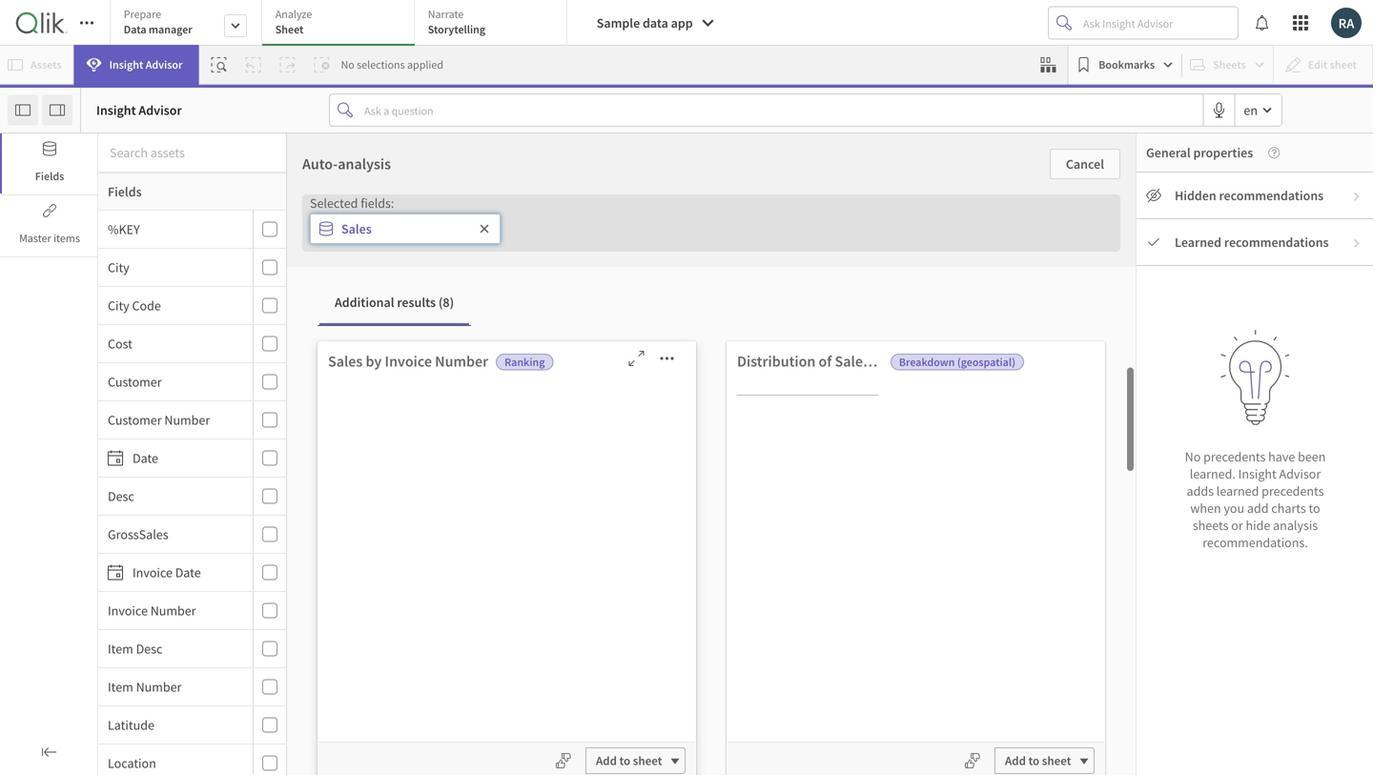 Task type: locate. For each thing, give the bounding box(es) containing it.
0 horizontal spatial add to sheet button
[[586, 748, 686, 775]]

2 add from the left
[[1006, 753, 1026, 769]]

analysis
[[338, 155, 391, 174], [1274, 517, 1319, 534]]

tab list inside choose an option below to get started adding to this sheet... application
[[109, 0, 574, 48]]

using
[[753, 517, 783, 534]]

add
[[596, 753, 617, 769], [1006, 753, 1026, 769]]

customer down cost
[[108, 373, 162, 391]]

1 vertical spatial this
[[762, 571, 782, 589]]

deselect field image
[[479, 223, 490, 235]]

item for item desc
[[108, 641, 133, 658]]

0 horizontal spatial sheet
[[633, 753, 662, 769]]

question?
[[678, 478, 742, 497]]

sales left by
[[328, 352, 363, 371]]

(8)
[[439, 294, 454, 311]]

1 small image from the top
[[1352, 191, 1363, 203]]

learned.
[[1190, 466, 1236, 483]]

option
[[506, 259, 569, 288]]

0 horizontal spatial fields
[[35, 169, 64, 184]]

add for distribution of sales for region
[[1006, 753, 1026, 769]]

city left code
[[108, 297, 129, 314]]

date
[[133, 450, 158, 467], [175, 564, 201, 581]]

1 vertical spatial city
[[108, 297, 129, 314]]

invoice up item desc
[[108, 602, 148, 620]]

can
[[673, 571, 693, 589]]

invoice for number
[[108, 602, 148, 620]]

item up item number
[[108, 641, 133, 658]]

have
[[631, 478, 664, 497]]

additional results (8)
[[335, 294, 454, 311]]

this
[[863, 259, 898, 288], [762, 571, 782, 589]]

1 vertical spatial small image
[[1352, 238, 1363, 249]]

1 master items button from the left
[[0, 196, 97, 256]]

1 horizontal spatial this
[[863, 259, 898, 288]]

city menu item
[[98, 249, 286, 287]]

analysis right hide
[[1274, 517, 1319, 534]]

fields up %key
[[108, 183, 142, 200]]

data left app
[[643, 14, 669, 31]]

this left the sheet... at top right
[[863, 259, 898, 288]]

breakdown (geospatial)
[[899, 355, 1016, 370]]

number for invoice number
[[150, 602, 196, 620]]

city for city
[[108, 259, 129, 276]]

0 horizontal spatial add to sheet
[[596, 753, 662, 769]]

1 vertical spatial invoice
[[133, 564, 173, 581]]

insight advisor down insight advisor dropdown button
[[96, 102, 182, 119]]

latitude menu item
[[98, 707, 286, 745]]

sheet
[[275, 22, 304, 37]]

application inside choose an option below to get started adding to this sheet... application
[[735, 395, 1097, 734]]

sheet
[[633, 753, 662, 769], [1042, 753, 1072, 769]]

0 vertical spatial recommendations
[[1220, 187, 1324, 204]]

number down item desc button
[[136, 679, 182, 696]]

date button
[[98, 450, 249, 467]]

customer for customer
[[108, 373, 162, 391]]

customer number menu item
[[98, 402, 286, 440]]

hide
[[1246, 517, 1271, 534]]

0 vertical spatial customer
[[108, 373, 162, 391]]

1 horizontal spatial no
[[1185, 448, 1201, 466]]

recommendations down "hidden recommendations" button
[[1225, 234, 1329, 251]]

advisor down the
[[695, 544, 734, 560]]

data
[[643, 14, 669, 31], [725, 517, 750, 534]]

1 vertical spatial data
[[725, 517, 750, 534]]

this inside . any found insights can be saved to this sheet.
[[762, 571, 782, 589]]

city
[[108, 259, 129, 276], [108, 297, 129, 314]]

insight advisor button
[[74, 45, 199, 85]]

ra button
[[1332, 8, 1362, 38]]

1 horizontal spatial date
[[175, 564, 201, 581]]

city for city code
[[108, 297, 129, 314]]

general
[[1147, 144, 1191, 161]]

%key
[[108, 221, 140, 238]]

sales for sales by invoice number
[[328, 352, 363, 371]]

1 sheet from the left
[[633, 753, 662, 769]]

1 item from the top
[[108, 641, 133, 658]]

precedents down 'have'
[[1262, 483, 1325, 500]]

0 vertical spatial invoice
[[385, 352, 432, 371]]

code
[[132, 297, 161, 314]]

item number menu item
[[98, 669, 286, 707]]

properties
[[1194, 144, 1254, 161]]

1 horizontal spatial sheet
[[1042, 753, 1072, 769]]

%key menu item
[[98, 211, 286, 249]]

this down any in the right of the page
[[762, 571, 782, 589]]

insight down data
[[109, 57, 143, 72]]

0 vertical spatial this
[[863, 259, 898, 288]]

%key button
[[98, 221, 249, 238]]

city down %key
[[108, 259, 129, 276]]

analysis up selected fields:
[[338, 155, 391, 174]]

location
[[108, 755, 156, 772]]

small image
[[1352, 191, 1363, 203], [1352, 238, 1363, 249]]

for
[[873, 352, 892, 371]]

1 add from the left
[[596, 753, 617, 769]]

analysis inside no precedents have been learned. insight advisor adds learned precedents when you add charts to sheets or hide analysis recommendations.
[[1274, 517, 1319, 534]]

insight advisor down data
[[109, 57, 183, 72]]

desc down invoice number
[[136, 641, 163, 658]]

number
[[435, 352, 489, 371], [164, 412, 210, 429], [150, 602, 196, 620], [136, 679, 182, 696]]

2 item from the top
[[108, 679, 133, 696]]

invoice right by
[[385, 352, 432, 371]]

applied
[[407, 57, 444, 72]]

no left selections
[[341, 57, 355, 72]]

1 vertical spatial item
[[108, 679, 133, 696]]

0 vertical spatial precedents
[[1204, 448, 1266, 466]]

1 customer from the top
[[108, 373, 162, 391]]

number down invoice date button in the left of the page
[[150, 602, 196, 620]]

desc up grosssales
[[108, 488, 134, 505]]

0 vertical spatial insight advisor
[[109, 57, 183, 72]]

no up adds
[[1185, 448, 1201, 466]]

1 horizontal spatial add to sheet button
[[995, 748, 1095, 775]]

any
[[752, 543, 773, 560]]

customer inside customer number menu item
[[108, 412, 162, 429]]

advisor down 'manager'
[[146, 57, 183, 72]]

1 vertical spatial customer
[[108, 412, 162, 429]]

customer
[[108, 373, 162, 391], [108, 412, 162, 429]]

invoice up invoice number
[[133, 564, 173, 581]]

1 vertical spatial analysis
[[1274, 517, 1319, 534]]

1 vertical spatial recommendations
[[1225, 234, 1329, 251]]

add to sheet
[[596, 753, 662, 769], [1006, 753, 1072, 769]]

add to sheet button for sales by invoice number
[[586, 748, 686, 775]]

2 sheet from the left
[[1042, 753, 1072, 769]]

customer inside customer menu item
[[108, 373, 162, 391]]

add to sheet button
[[586, 748, 686, 775], [995, 748, 1095, 775]]

insights down ask
[[627, 571, 670, 589]]

2 add to sheet from the left
[[1006, 753, 1072, 769]]

sales down selected fields:
[[342, 220, 372, 238]]

2 customer from the top
[[108, 412, 162, 429]]

1 horizontal spatial add to sheet
[[1006, 753, 1072, 769]]

tab list containing prepare
[[109, 0, 574, 48]]

ask
[[636, 544, 654, 560]]

2 vertical spatial invoice
[[108, 602, 148, 620]]

find new insights in the data using
[[591, 517, 783, 534]]

insight advisor
[[109, 57, 183, 72], [96, 102, 182, 119]]

hidden recommendations button
[[1137, 173, 1374, 219]]

advisor down insight advisor dropdown button
[[139, 102, 182, 119]]

0 horizontal spatial this
[[762, 571, 782, 589]]

small image for learned recommendations
[[1352, 238, 1363, 249]]

2 city from the top
[[108, 297, 129, 314]]

desc
[[108, 488, 134, 505], [136, 641, 163, 658]]

city code button
[[98, 297, 249, 314]]

1 vertical spatial date
[[175, 564, 201, 581]]

sheet...
[[903, 259, 973, 288]]

small image inside "hidden recommendations" button
[[1352, 191, 1363, 203]]

customer down customer button
[[108, 412, 162, 429]]

ask insight advisor
[[636, 544, 734, 560]]

analyze sheet
[[275, 7, 312, 37]]

sales right the of
[[835, 352, 870, 371]]

invoice number button
[[98, 602, 249, 620]]

to
[[636, 259, 656, 288], [839, 259, 858, 288], [1309, 500, 1321, 517], [748, 571, 759, 589], [620, 753, 631, 769], [1029, 753, 1040, 769]]

of
[[819, 352, 832, 371]]

menu
[[98, 211, 286, 776]]

insights left in
[[644, 517, 688, 534]]

fields button
[[0, 134, 97, 194], [2, 134, 97, 194], [98, 173, 286, 211]]

recommendations for hidden recommendations
[[1220, 187, 1324, 204]]

invoice number menu item
[[98, 592, 286, 631]]

desc menu item
[[98, 478, 286, 516]]

insight inside dropdown button
[[109, 57, 143, 72]]

no inside no precedents have been learned. insight advisor adds learned precedents when you add charts to sheets or hide analysis recommendations.
[[1185, 448, 1201, 466]]

insights inside . any found insights can be saved to this sheet.
[[627, 571, 670, 589]]

choose an option below to get started adding to this sheet...
[[401, 259, 973, 288]]

item up latitude at bottom left
[[108, 679, 133, 696]]

1 city from the top
[[108, 259, 129, 276]]

1 horizontal spatial analysis
[[1274, 517, 1319, 534]]

en
[[1244, 102, 1258, 119]]

bookmarks
[[1099, 57, 1155, 72]]

application
[[735, 395, 1097, 734]]

advisor up charts
[[1280, 466, 1321, 483]]

menu containing %key
[[98, 211, 286, 776]]

0 vertical spatial desc
[[108, 488, 134, 505]]

0 vertical spatial date
[[133, 450, 158, 467]]

0 vertical spatial city
[[108, 259, 129, 276]]

add for sales by invoice number
[[596, 753, 617, 769]]

recommendations down help icon
[[1220, 187, 1324, 204]]

date down customer number in the left of the page
[[133, 450, 158, 467]]

date down grosssales 'menu item' on the left of page
[[175, 564, 201, 581]]

to inside no precedents have been learned. insight advisor adds learned precedents when you add charts to sheets or hide analysis recommendations.
[[1309, 500, 1321, 517]]

0 horizontal spatial desc
[[108, 488, 134, 505]]

analyze
[[275, 7, 312, 21]]

1 horizontal spatial add
[[1006, 753, 1026, 769]]

sample data app button
[[582, 8, 728, 38]]

0 horizontal spatial no
[[341, 57, 355, 72]]

1 vertical spatial precedents
[[1262, 483, 1325, 500]]

item desc menu item
[[98, 631, 286, 669]]

insight up can
[[657, 544, 692, 560]]

no
[[341, 57, 355, 72], [1185, 448, 1201, 466]]

city code
[[108, 297, 161, 314]]

number down customer menu item
[[164, 412, 210, 429]]

insight down insight advisor dropdown button
[[96, 102, 136, 119]]

0 vertical spatial insights
[[644, 517, 688, 534]]

0 horizontal spatial analysis
[[338, 155, 391, 174]]

prepare data manager
[[124, 7, 192, 37]]

1 vertical spatial insights
[[627, 571, 670, 589]]

grosssales menu item
[[98, 516, 286, 554]]

fields
[[35, 169, 64, 184], [108, 183, 142, 200]]

hide assets image
[[15, 103, 31, 118]]

city inside menu item
[[108, 259, 129, 276]]

general properties
[[1147, 144, 1254, 161]]

0 vertical spatial no
[[341, 57, 355, 72]]

1 horizontal spatial desc
[[136, 641, 163, 658]]

city inside menu item
[[108, 297, 129, 314]]

data right the
[[725, 517, 750, 534]]

0 horizontal spatial add
[[596, 753, 617, 769]]

. any found insights can be saved to this sheet.
[[591, 543, 782, 614]]

small image for hidden recommendations
[[1352, 191, 1363, 203]]

2 small image from the top
[[1352, 238, 1363, 249]]

fields up master items
[[35, 169, 64, 184]]

location button
[[98, 755, 249, 772]]

help image
[[1254, 147, 1280, 159]]

1 add to sheet from the left
[[596, 753, 662, 769]]

1 horizontal spatial data
[[725, 517, 750, 534]]

precedents
[[1204, 448, 1266, 466], [1262, 483, 1325, 500]]

item
[[108, 641, 133, 658], [108, 679, 133, 696]]

0 vertical spatial data
[[643, 14, 669, 31]]

precedents up learned
[[1204, 448, 1266, 466]]

0 vertical spatial item
[[108, 641, 133, 658]]

in
[[691, 517, 701, 534]]

Search assets text field
[[98, 135, 286, 170]]

no for no precedents have been learned. insight advisor adds learned precedents when you add charts to sheets or hide analysis recommendations.
[[1185, 448, 1201, 466]]

bookmarks button
[[1072, 50, 1178, 80]]

1 add to sheet button from the left
[[586, 748, 686, 775]]

2 add to sheet button from the left
[[995, 748, 1095, 775]]

customer for customer number
[[108, 412, 162, 429]]

0 horizontal spatial data
[[643, 14, 669, 31]]

cancel button
[[1050, 149, 1121, 179]]

0 vertical spatial small image
[[1352, 191, 1363, 203]]

1 vertical spatial no
[[1185, 448, 1201, 466]]

master items button
[[0, 196, 97, 256], [2, 196, 97, 256]]

started
[[695, 259, 763, 288]]

have
[[1269, 448, 1296, 466]]

insight up add
[[1239, 466, 1277, 483]]

1 vertical spatial insight advisor
[[96, 102, 182, 119]]

insight advisor inside insight advisor dropdown button
[[109, 57, 183, 72]]

additional
[[335, 294, 394, 311]]

tab list
[[109, 0, 574, 48]]

invoice
[[385, 352, 432, 371], [133, 564, 173, 581], [108, 602, 148, 620]]

no for no selections applied
[[341, 57, 355, 72]]



Task type: describe. For each thing, give the bounding box(es) containing it.
item number
[[108, 679, 182, 696]]

ra
[[1339, 14, 1355, 32]]

you
[[1224, 500, 1245, 517]]

hidden
[[1175, 187, 1217, 204]]

grosssales
[[108, 526, 168, 543]]

item desc
[[108, 641, 163, 658]]

ranking
[[505, 355, 545, 370]]

add to sheet for distribution of sales for region
[[1006, 753, 1072, 769]]

below
[[573, 259, 632, 288]]

adds
[[1187, 483, 1214, 500]]

prepare
[[124, 7, 161, 21]]

find
[[591, 517, 616, 534]]

location menu item
[[98, 745, 286, 776]]

insight inside no precedents have been learned. insight advisor adds learned precedents when you add charts to sheets or hide analysis recommendations.
[[1239, 466, 1277, 483]]

the
[[704, 517, 722, 534]]

number for customer number
[[164, 412, 210, 429]]

region
[[895, 352, 940, 371]]

city button
[[98, 259, 249, 276]]

view disabled image
[[1147, 188, 1162, 203]]

0 horizontal spatial date
[[133, 450, 158, 467]]

sheet.
[[670, 597, 704, 614]]

no selections applied
[[341, 57, 444, 72]]

learned
[[1217, 483, 1260, 500]]

item for item number
[[108, 679, 133, 696]]

more image
[[652, 349, 683, 368]]

menu inside choose an option below to get started adding to this sheet... application
[[98, 211, 286, 776]]

fields:
[[361, 195, 394, 212]]

when
[[1191, 500, 1222, 517]]

master items
[[19, 231, 80, 246]]

learned
[[1175, 234, 1222, 251]]

smart search image
[[211, 57, 227, 72]]

customer number
[[108, 412, 210, 429]]

sales for sales
[[342, 220, 372, 238]]

learned recommendations button
[[1137, 219, 1374, 266]]

sheets
[[1193, 517, 1229, 534]]

choose an option below to get started adding to this sheet... application
[[0, 0, 1374, 776]]

additional results (8) button
[[320, 280, 469, 325]]

breakdown
[[899, 355, 955, 370]]

invoice number
[[108, 602, 196, 620]]

choose
[[401, 259, 472, 288]]

invoice for date
[[133, 564, 173, 581]]

(geospatial)
[[958, 355, 1016, 370]]

or
[[1232, 517, 1244, 534]]

distribution of sales for region
[[737, 352, 940, 371]]

add to sheet button for distribution of sales for region
[[995, 748, 1095, 775]]

customer menu item
[[98, 363, 286, 402]]

invoice date
[[133, 564, 201, 581]]

1 vertical spatial desc
[[136, 641, 163, 658]]

data inside "sample data app" dropdown button
[[643, 14, 669, 31]]

app
[[671, 14, 693, 31]]

advisor inside dropdown button
[[146, 57, 183, 72]]

sales by invoice number
[[328, 352, 489, 371]]

storytelling
[[428, 22, 486, 37]]

item desc button
[[98, 641, 249, 658]]

city code menu item
[[98, 287, 286, 325]]

charts
[[1272, 500, 1307, 517]]

auto-analysis
[[302, 155, 391, 174]]

cost button
[[98, 335, 249, 352]]

full screen image
[[621, 349, 652, 368]]

Ask a question text field
[[361, 95, 1203, 126]]

customer button
[[98, 373, 249, 391]]

.
[[746, 543, 749, 560]]

by
[[366, 352, 382, 371]]

sample
[[597, 14, 640, 31]]

desc button
[[98, 488, 249, 505]]

recommendations for learned recommendations
[[1225, 234, 1329, 251]]

selections
[[357, 57, 405, 72]]

1 horizontal spatial fields
[[108, 183, 142, 200]]

narrate
[[428, 7, 464, 21]]

customer number button
[[98, 412, 249, 429]]

narrate storytelling
[[428, 7, 486, 37]]

cost menu item
[[98, 325, 286, 363]]

new
[[618, 517, 642, 534]]

selected fields:
[[310, 195, 394, 212]]

get
[[661, 259, 691, 288]]

results
[[397, 294, 436, 311]]

Ask Insight Advisor text field
[[1080, 8, 1238, 38]]

medium image
[[1147, 235, 1162, 250]]

0 vertical spatial analysis
[[338, 155, 391, 174]]

latitude
[[108, 717, 154, 734]]

sheet for distribution of sales for region
[[1042, 753, 1072, 769]]

invoice date button
[[98, 564, 249, 581]]

have a question?
[[631, 478, 742, 497]]

been
[[1298, 448, 1326, 466]]

cost
[[108, 335, 133, 352]]

no precedents have been learned. insight advisor adds learned precedents when you add charts to sheets or hide analysis recommendations.
[[1185, 448, 1326, 551]]

selections tool image
[[1041, 57, 1056, 72]]

date menu item
[[98, 440, 286, 478]]

hide properties image
[[50, 103, 65, 118]]

saved
[[712, 571, 745, 589]]

an
[[477, 259, 501, 288]]

cancel
[[1066, 155, 1105, 173]]

grosssales button
[[98, 526, 249, 543]]

found
[[591, 571, 624, 589]]

hidden recommendations
[[1175, 187, 1324, 204]]

to inside . any found insights can be saved to this sheet.
[[748, 571, 759, 589]]

advisor inside no precedents have been learned. insight advisor adds learned precedents when you add charts to sheets or hide analysis recommendations.
[[1280, 466, 1321, 483]]

sheet for sales by invoice number
[[633, 753, 662, 769]]

items
[[54, 231, 80, 246]]

invoice date menu item
[[98, 554, 286, 592]]

a
[[667, 478, 675, 497]]

sample data app
[[597, 14, 693, 31]]

2 master items button from the left
[[2, 196, 97, 256]]

auto-
[[302, 155, 338, 174]]

number for item number
[[136, 679, 182, 696]]

latitude button
[[98, 717, 249, 734]]

number down (8)
[[435, 352, 489, 371]]

adding
[[767, 259, 834, 288]]

master
[[19, 231, 51, 246]]

en button
[[1236, 94, 1282, 126]]

add to sheet for sales by invoice number
[[596, 753, 662, 769]]

be
[[696, 571, 710, 589]]



Task type: vqa. For each thing, say whether or not it's contained in the screenshot.
middle Invoice
yes



